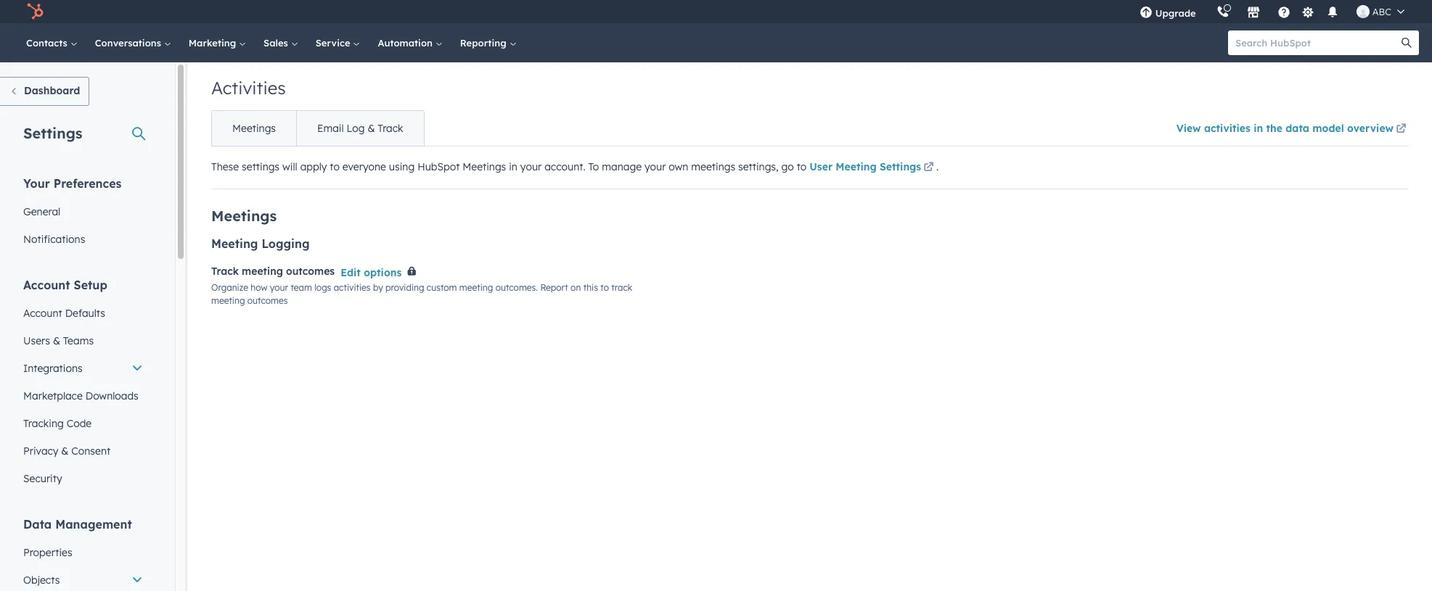 Task type: vqa. For each thing, say whether or not it's contained in the screenshot.
the leftmost MM/DD/YYYY text field
no



Task type: locate. For each thing, give the bounding box(es) containing it.
sales
[[264, 37, 291, 49]]

meeting logging
[[211, 237, 310, 251]]

2 vertical spatial meetings
[[211, 207, 277, 225]]

in left the
[[1254, 122, 1264, 135]]

outcomes inside organize how your team logs activities by providing custom meeting outcomes. report on this to track meeting outcomes
[[247, 296, 288, 307]]

overview
[[1348, 122, 1394, 135]]

1 vertical spatial meetings
[[463, 160, 506, 174]]

activities inside the view activities in the data model overview link
[[1205, 122, 1251, 135]]

using
[[389, 160, 415, 174]]

0 vertical spatial outcomes
[[286, 265, 335, 278]]

to right this
[[601, 283, 609, 294]]

menu item
[[1207, 0, 1210, 23]]

to right go
[[797, 160, 807, 174]]

meetings up settings in the left of the page
[[232, 122, 276, 135]]

your preferences element
[[15, 176, 152, 253]]

1 vertical spatial link opens in a new window image
[[924, 160, 934, 177]]

users & teams link
[[15, 327, 152, 355]]

link opens in a new window image
[[1397, 124, 1407, 135], [924, 163, 934, 174]]

1 vertical spatial outcomes
[[247, 296, 288, 307]]

your left 'account.'
[[521, 160, 542, 174]]

1 horizontal spatial in
[[1254, 122, 1264, 135]]

settings
[[23, 124, 82, 142], [880, 160, 922, 174]]

privacy & consent link
[[15, 438, 152, 465]]

upgrade image
[[1140, 7, 1153, 20]]

navigation containing meetings
[[211, 110, 425, 147]]

& right the log
[[368, 122, 375, 135]]

search button
[[1395, 30, 1420, 55]]

meeting up organize
[[211, 237, 258, 251]]

outcomes inside track meeting outcomes edit options
[[286, 265, 335, 278]]

0 vertical spatial link opens in a new window image
[[1397, 124, 1407, 135]]

0 horizontal spatial activities
[[334, 283, 371, 294]]

track right the log
[[378, 122, 403, 135]]

.
[[937, 160, 939, 174]]

users & teams
[[23, 335, 94, 348]]

conversations
[[95, 37, 164, 49]]

log
[[347, 122, 365, 135]]

0 horizontal spatial meeting
[[211, 237, 258, 251]]

the
[[1267, 122, 1283, 135]]

defaults
[[65, 307, 105, 320]]

edit
[[341, 266, 361, 279]]

team
[[291, 283, 312, 294]]

activities right view
[[1205, 122, 1251, 135]]

navigation
[[211, 110, 425, 147]]

conversations link
[[86, 23, 180, 62]]

data
[[1286, 122, 1310, 135]]

link opens in a new window image left .
[[924, 160, 934, 177]]

2 horizontal spatial to
[[797, 160, 807, 174]]

0 horizontal spatial to
[[330, 160, 340, 174]]

menu
[[1130, 0, 1415, 23]]

1 horizontal spatial settings
[[880, 160, 922, 174]]

security
[[23, 473, 62, 486]]

1 vertical spatial in
[[509, 160, 518, 174]]

2 vertical spatial &
[[61, 445, 69, 458]]

outcomes.
[[496, 283, 538, 294]]

0 horizontal spatial &
[[53, 335, 60, 348]]

search image
[[1402, 38, 1412, 48]]

0 vertical spatial meetings
[[232, 122, 276, 135]]

preferences
[[54, 176, 122, 191]]

0 vertical spatial in
[[1254, 122, 1264, 135]]

meeting right custom in the top left of the page
[[460, 283, 493, 294]]

hubspot
[[418, 160, 460, 174]]

these settings will apply to everyone using hubspot meetings in your account. to manage your own meetings settings, go to
[[211, 160, 810, 174]]

settings down dashboard
[[23, 124, 82, 142]]

& right privacy
[[61, 445, 69, 458]]

1 account from the top
[[23, 278, 70, 293]]

notifications link
[[15, 226, 152, 253]]

meetings link
[[212, 111, 296, 146]]

1 vertical spatial meeting
[[211, 237, 258, 251]]

settings image
[[1302, 6, 1315, 19]]

Search HubSpot search field
[[1229, 30, 1407, 55]]

hubspot image
[[26, 3, 44, 20]]

1 horizontal spatial link opens in a new window image
[[1397, 124, 1407, 135]]

account
[[23, 278, 70, 293], [23, 307, 62, 320]]

meeting
[[242, 265, 283, 278], [460, 283, 493, 294], [211, 296, 245, 307]]

view
[[1177, 122, 1201, 135]]

reporting link
[[451, 23, 525, 62]]

to
[[330, 160, 340, 174], [797, 160, 807, 174], [601, 283, 609, 294]]

0 vertical spatial meeting
[[242, 265, 283, 278]]

properties link
[[15, 540, 152, 567]]

1 horizontal spatial &
[[61, 445, 69, 458]]

link opens in a new window image right overview
[[1397, 121, 1407, 139]]

apply
[[300, 160, 327, 174]]

activities down edit
[[334, 283, 371, 294]]

contacts
[[26, 37, 70, 49]]

1 vertical spatial link opens in a new window image
[[924, 163, 934, 174]]

management
[[55, 518, 132, 532]]

your
[[521, 160, 542, 174], [645, 160, 666, 174], [270, 283, 288, 294]]

1 horizontal spatial track
[[378, 122, 403, 135]]

track up organize
[[211, 265, 239, 278]]

outcomes up team
[[286, 265, 335, 278]]

0 horizontal spatial link opens in a new window image
[[924, 160, 934, 177]]

1 horizontal spatial activities
[[1205, 122, 1251, 135]]

0 horizontal spatial your
[[270, 283, 288, 294]]

2 horizontal spatial your
[[645, 160, 666, 174]]

1 horizontal spatial to
[[601, 283, 609, 294]]

link opens in a new window image right overview
[[1397, 124, 1407, 135]]

data management element
[[15, 517, 152, 592]]

1 vertical spatial activities
[[334, 283, 371, 294]]

0 horizontal spatial in
[[509, 160, 518, 174]]

manage
[[602, 160, 642, 174]]

0 horizontal spatial link opens in a new window image
[[924, 163, 934, 174]]

abc
[[1373, 6, 1392, 17]]

in left 'account.'
[[509, 160, 518, 174]]

1 vertical spatial account
[[23, 307, 62, 320]]

account up users
[[23, 307, 62, 320]]

track
[[612, 283, 633, 294]]

outcomes down how
[[247, 296, 288, 307]]

tracking code
[[23, 418, 92, 431]]

options
[[364, 266, 402, 279]]

downloads
[[85, 390, 139, 403]]

meetings up meeting logging
[[211, 207, 277, 225]]

meetings right hubspot
[[463, 160, 506, 174]]

will
[[282, 160, 298, 174]]

link opens in a new window image
[[1397, 121, 1407, 139], [924, 160, 934, 177]]

activities
[[1205, 122, 1251, 135], [334, 283, 371, 294]]

0 horizontal spatial track
[[211, 265, 239, 278]]

your preferences
[[23, 176, 122, 191]]

this
[[584, 283, 598, 294]]

privacy & consent
[[23, 445, 110, 458]]

meeting down organize
[[211, 296, 245, 307]]

data
[[23, 518, 52, 532]]

settings left .
[[880, 160, 922, 174]]

dashboard
[[24, 84, 80, 97]]

2 account from the top
[[23, 307, 62, 320]]

to right 'apply'
[[330, 160, 340, 174]]

account up account defaults
[[23, 278, 70, 293]]

user meeting settings
[[810, 160, 922, 174]]

security link
[[15, 465, 152, 493]]

0 vertical spatial activities
[[1205, 122, 1251, 135]]

tracking
[[23, 418, 64, 431]]

1 vertical spatial &
[[53, 335, 60, 348]]

1 vertical spatial settings
[[880, 160, 922, 174]]

in
[[1254, 122, 1264, 135], [509, 160, 518, 174]]

1 vertical spatial track
[[211, 265, 239, 278]]

organize
[[211, 283, 248, 294]]

2 horizontal spatial &
[[368, 122, 375, 135]]

help button
[[1272, 0, 1297, 23]]

meeting inside track meeting outcomes edit options
[[242, 265, 283, 278]]

link opens in a new window image inside user meeting settings link
[[924, 163, 934, 174]]

brad klo image
[[1357, 5, 1370, 18]]

activities inside organize how your team logs activities by providing custom meeting outcomes. report on this to track meeting outcomes
[[334, 283, 371, 294]]

service
[[316, 37, 353, 49]]

1 horizontal spatial link opens in a new window image
[[1397, 121, 1407, 139]]

0 vertical spatial link opens in a new window image
[[1397, 121, 1407, 139]]

teams
[[63, 335, 94, 348]]

your left 'own'
[[645, 160, 666, 174]]

tracking code link
[[15, 410, 152, 438]]

model
[[1313, 122, 1345, 135]]

&
[[368, 122, 375, 135], [53, 335, 60, 348], [61, 445, 69, 458]]

0 vertical spatial track
[[378, 122, 403, 135]]

0 horizontal spatial settings
[[23, 124, 82, 142]]

marketplace downloads
[[23, 390, 139, 403]]

your right how
[[270, 283, 288, 294]]

& right users
[[53, 335, 60, 348]]

own
[[669, 160, 689, 174]]

setup
[[74, 278, 107, 293]]

meeting right user
[[836, 160, 877, 174]]

marketing link
[[180, 23, 255, 62]]

0 vertical spatial meeting
[[836, 160, 877, 174]]

meetings
[[232, 122, 276, 135], [463, 160, 506, 174], [211, 207, 277, 225]]

meeting up how
[[242, 265, 283, 278]]

0 vertical spatial account
[[23, 278, 70, 293]]

& inside 'link'
[[53, 335, 60, 348]]

email log & track link
[[296, 111, 424, 146]]

sales link
[[255, 23, 307, 62]]

account setup element
[[15, 277, 152, 493]]

link opens in a new window image left .
[[924, 163, 934, 174]]

link opens in a new window image inside the view activities in the data model overview link
[[1397, 124, 1407, 135]]



Task type: describe. For each thing, give the bounding box(es) containing it.
help image
[[1278, 7, 1291, 20]]

notifications
[[23, 233, 85, 246]]

marketplaces image
[[1247, 7, 1260, 20]]

email
[[317, 122, 344, 135]]

link opens in a new window image for the bottommost link opens in a new window image
[[924, 163, 934, 174]]

logging
[[262, 237, 310, 251]]

track meeting outcomes edit options
[[211, 265, 402, 279]]

code
[[67, 418, 92, 431]]

integrations button
[[15, 355, 152, 383]]

& for consent
[[61, 445, 69, 458]]

your inside organize how your team logs activities by providing custom meeting outcomes. report on this to track meeting outcomes
[[270, 283, 288, 294]]

1 horizontal spatial meeting
[[836, 160, 877, 174]]

properties
[[23, 547, 72, 560]]

track inside 'navigation'
[[378, 122, 403, 135]]

these
[[211, 160, 239, 174]]

meetings
[[692, 160, 736, 174]]

go
[[782, 160, 794, 174]]

account for account setup
[[23, 278, 70, 293]]

users
[[23, 335, 50, 348]]

hubspot link
[[17, 3, 54, 20]]

calling icon image
[[1217, 6, 1230, 19]]

dashboard link
[[0, 77, 90, 106]]

& for teams
[[53, 335, 60, 348]]

report
[[541, 283, 568, 294]]

settings,
[[738, 160, 779, 174]]

general link
[[15, 198, 152, 226]]

automation
[[378, 37, 436, 49]]

your
[[23, 176, 50, 191]]

marketplace
[[23, 390, 83, 403]]

marketplace downloads link
[[15, 383, 152, 410]]

on
[[571, 283, 581, 294]]

by
[[373, 283, 383, 294]]

account.
[[545, 160, 586, 174]]

activities
[[211, 77, 286, 99]]

objects
[[23, 574, 60, 587]]

automation link
[[369, 23, 451, 62]]

providing
[[386, 283, 424, 294]]

1 vertical spatial meeting
[[460, 283, 493, 294]]

notifications button
[[1321, 0, 1345, 23]]

how
[[251, 283, 268, 294]]

reporting
[[460, 37, 509, 49]]

data management
[[23, 518, 132, 532]]

logs
[[315, 283, 331, 294]]

to inside organize how your team logs activities by providing custom meeting outcomes. report on this to track meeting outcomes
[[601, 283, 609, 294]]

view activities in the data model overview
[[1177, 122, 1394, 135]]

marketplaces button
[[1239, 0, 1269, 23]]

settings link
[[1300, 4, 1318, 19]]

view activities in the data model overview link
[[1177, 113, 1409, 146]]

2 vertical spatial meeting
[[211, 296, 245, 307]]

to
[[589, 160, 599, 174]]

everyone
[[343, 160, 386, 174]]

meetings inside 'navigation'
[[232, 122, 276, 135]]

link opens in a new window image inside the view activities in the data model overview link
[[1397, 121, 1407, 139]]

abc button
[[1348, 0, 1414, 23]]

consent
[[71, 445, 110, 458]]

integrations
[[23, 362, 83, 375]]

notifications image
[[1326, 7, 1340, 20]]

1 horizontal spatial your
[[521, 160, 542, 174]]

0 vertical spatial settings
[[23, 124, 82, 142]]

email log & track
[[317, 122, 403, 135]]

service link
[[307, 23, 369, 62]]

menu containing abc
[[1130, 0, 1415, 23]]

account defaults link
[[15, 300, 152, 327]]

0 vertical spatial &
[[368, 122, 375, 135]]

link opens in a new window image for link opens in a new window image inside the view activities in the data model overview link
[[1397, 124, 1407, 135]]

contacts link
[[17, 23, 86, 62]]

privacy
[[23, 445, 58, 458]]

track inside track meeting outcomes edit options
[[211, 265, 239, 278]]

general
[[23, 205, 60, 219]]

calling icon button
[[1211, 2, 1236, 21]]

user meeting settings link
[[810, 160, 937, 177]]

marketing
[[189, 37, 239, 49]]

objects button
[[15, 567, 152, 592]]

account setup
[[23, 278, 107, 293]]

account defaults
[[23, 307, 105, 320]]

settings inside user meeting settings link
[[880, 160, 922, 174]]

account for account defaults
[[23, 307, 62, 320]]

upgrade
[[1156, 7, 1196, 19]]



